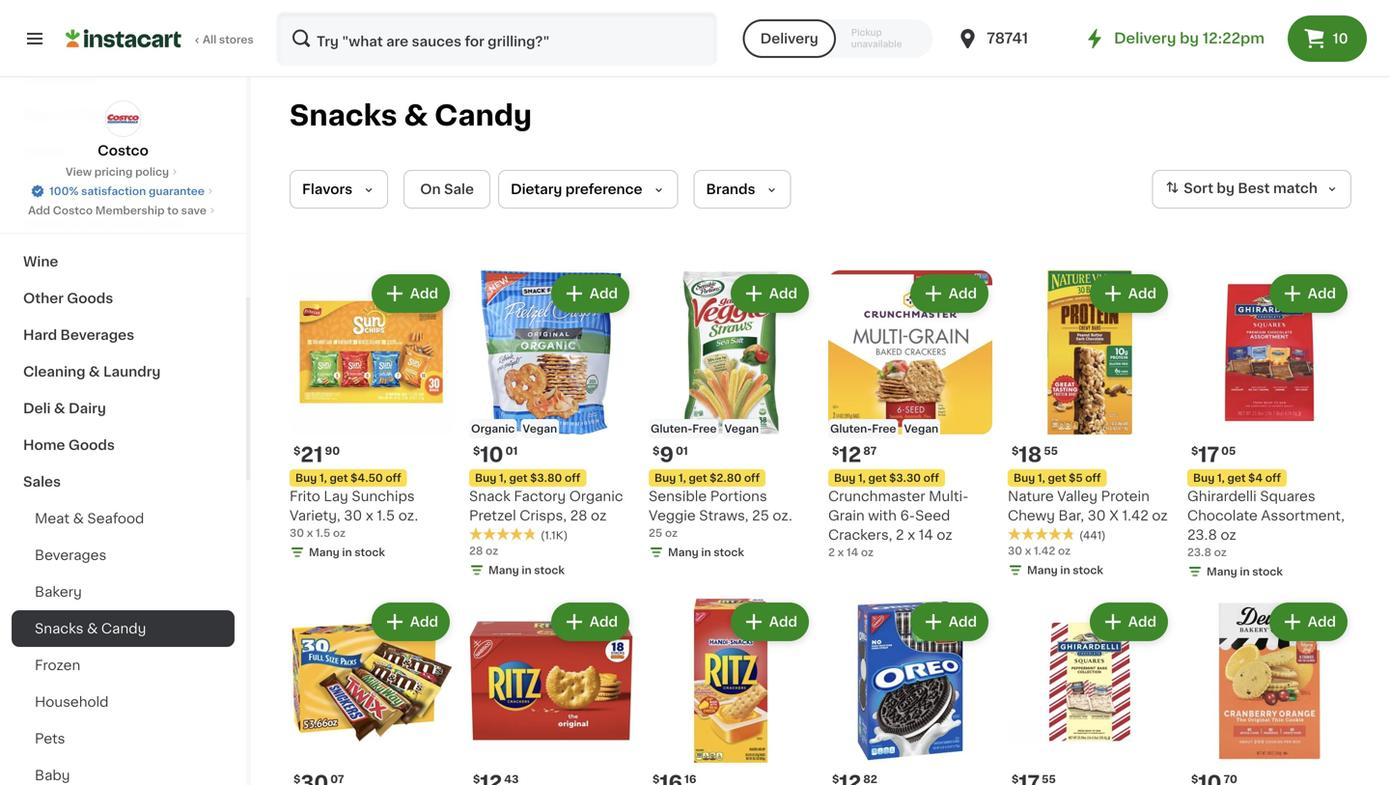 Task type: vqa. For each thing, say whether or not it's contained in the screenshot.
service type group
yes



Task type: locate. For each thing, give the bounding box(es) containing it.
stock down ghirardelli squares chocolate assortment, 23.8 oz 23.8 oz
[[1253, 566, 1283, 577]]

add costco membership to save
[[28, 205, 207, 216]]

off for 10
[[565, 473, 581, 483]]

add button
[[374, 276, 448, 311], [553, 276, 628, 311], [733, 276, 807, 311], [912, 276, 987, 311], [1092, 276, 1167, 311], [1272, 276, 1346, 311], [374, 605, 448, 639], [553, 605, 628, 639], [733, 605, 807, 639], [912, 605, 987, 639], [1092, 605, 1167, 639], [1272, 605, 1346, 639]]

& right beer
[[59, 108, 71, 122]]

2 get from the left
[[509, 473, 528, 483]]

1 horizontal spatial snacks & candy
[[290, 102, 532, 129]]

oz.
[[399, 509, 418, 522], [773, 509, 793, 522]]

goods down dairy
[[68, 438, 115, 452]]

gluten- up $ 9 01 in the left bottom of the page
[[651, 423, 693, 434]]

& down the bakery "link"
[[87, 622, 98, 635]]

1 vertical spatial costco
[[53, 205, 93, 216]]

paper goods
[[23, 182, 114, 195]]

in down frito lay sunchips variety, 30 x 1.5 oz. 30 x 1.5 oz
[[342, 547, 352, 558]]

1.42 down chewy
[[1034, 546, 1056, 556]]

many in stock down straws,
[[668, 547, 744, 558]]

gluten-free vegan up $ 9 01 in the left bottom of the page
[[651, 423, 759, 434]]

off for 18
[[1086, 473, 1102, 483]]

add costco membership to save link
[[28, 203, 218, 218]]

product group containing 10
[[469, 270, 634, 582]]

many down variety, at the bottom of page
[[309, 547, 340, 558]]

many
[[309, 547, 340, 558], [668, 547, 699, 558], [489, 565, 519, 576], [1028, 565, 1058, 576], [1207, 566, 1238, 577]]

get for 17
[[1228, 473, 1246, 483]]

6 get from the left
[[1228, 473, 1246, 483]]

buy down 12
[[834, 473, 856, 483]]

1 horizontal spatial oz.
[[773, 509, 793, 522]]

vegan up $3.30
[[904, 423, 939, 434]]

goods up 'hard beverages'
[[67, 292, 113, 305]]

get for 10
[[509, 473, 528, 483]]

14 down crackers,
[[847, 547, 859, 558]]

1, up the snack
[[499, 473, 507, 483]]

1 horizontal spatial 2
[[896, 528, 904, 542]]

1 horizontal spatial free
[[872, 423, 897, 434]]

best match
[[1238, 182, 1318, 195]]

oz
[[591, 509, 607, 522], [1153, 509, 1168, 522], [333, 528, 346, 538], [665, 528, 678, 538], [937, 528, 953, 542], [1221, 528, 1237, 542], [486, 546, 499, 556], [1058, 546, 1071, 556], [861, 547, 874, 558], [1215, 547, 1227, 558]]

vegan for 12
[[904, 423, 939, 434]]

x
[[366, 509, 373, 522], [307, 528, 313, 538], [908, 528, 916, 542], [1025, 546, 1032, 556], [838, 547, 844, 558]]

many for 9
[[668, 547, 699, 558]]

$
[[294, 446, 301, 456], [473, 446, 480, 456], [653, 446, 660, 456], [832, 446, 840, 456], [1012, 446, 1019, 456], [1192, 446, 1199, 456], [294, 774, 301, 785], [473, 774, 480, 785], [653, 774, 660, 785], [832, 774, 840, 785], [1012, 774, 1019, 785], [1192, 774, 1199, 785]]

health
[[23, 218, 70, 232]]

off right $3.80
[[565, 473, 581, 483]]

get up lay in the bottom left of the page
[[330, 473, 348, 483]]

& for cleaning & laundry 'link'
[[89, 365, 100, 379]]

in down crisps,
[[522, 565, 532, 576]]

0 horizontal spatial oz.
[[399, 509, 418, 522]]

1 1, from the left
[[320, 473, 327, 483]]

get left $3.80
[[509, 473, 528, 483]]

oz. right straws,
[[773, 509, 793, 522]]

health & personal care
[[23, 218, 185, 232]]

2 23.8 from the top
[[1188, 547, 1212, 558]]

0 horizontal spatial free
[[693, 423, 717, 434]]

1 horizontal spatial 10
[[1333, 32, 1349, 45]]

0 vertical spatial 23.8
[[1188, 528, 1218, 542]]

goods inside "link"
[[68, 438, 115, 452]]

1 horizontal spatial 14
[[919, 528, 934, 542]]

14 down seed
[[919, 528, 934, 542]]

1 get from the left
[[330, 473, 348, 483]]

in down straws,
[[701, 547, 711, 558]]

off
[[386, 473, 401, 483], [565, 473, 581, 483], [744, 473, 760, 483], [924, 473, 940, 483], [1086, 473, 1102, 483], [1266, 473, 1282, 483]]

1.5
[[377, 509, 395, 522], [316, 528, 331, 538]]

1 horizontal spatial 01
[[676, 446, 688, 456]]

0 vertical spatial goods
[[67, 182, 114, 195]]

gluten-
[[651, 423, 693, 434], [831, 423, 872, 434]]

5 1, from the left
[[1038, 473, 1046, 483]]

6-
[[901, 509, 916, 522]]

add button for 43
[[553, 605, 628, 639]]

01 right 9 in the left of the page
[[676, 446, 688, 456]]

beer
[[23, 108, 56, 122]]

snacks & candy up on
[[290, 102, 532, 129]]

buy for 10
[[475, 473, 497, 483]]

1 buy from the left
[[296, 473, 317, 483]]

get for 18
[[1048, 473, 1067, 483]]

meat & seafood link
[[12, 500, 235, 537]]

vegan up $3.80
[[523, 423, 557, 434]]

01 for 9
[[676, 446, 688, 456]]

0 horizontal spatial gluten-
[[651, 423, 693, 434]]

off up portions
[[744, 473, 760, 483]]

chewy
[[1008, 509, 1055, 522]]

pets link
[[12, 720, 235, 757]]

0 horizontal spatial by
[[1180, 31, 1200, 45]]

0 horizontal spatial candy
[[101, 622, 146, 635]]

1.42 inside nature valley protein chewy bar, 30 x 1.42 oz
[[1123, 509, 1149, 522]]

1 vertical spatial 1.42
[[1034, 546, 1056, 556]]

nature valley protein chewy bar, 30 x 1.42 oz
[[1008, 490, 1168, 522]]

0 horizontal spatial 2
[[829, 547, 835, 558]]

all
[[203, 34, 217, 45]]

0 horizontal spatial 1.42
[[1034, 546, 1056, 556]]

2 01 from the left
[[676, 446, 688, 456]]

$2.80
[[710, 473, 742, 483]]

goods for home goods
[[68, 438, 115, 452]]

baby link
[[12, 757, 235, 785]]

1.42 right x
[[1123, 509, 1149, 522]]

costco
[[98, 144, 149, 157], [53, 205, 93, 216]]

1 free from the left
[[693, 423, 717, 434]]

with
[[868, 509, 897, 522]]

0 horizontal spatial 28
[[469, 546, 483, 556]]

many in stock down ghirardelli squares chocolate assortment, 23.8 oz 23.8 oz
[[1207, 566, 1283, 577]]

get left '$4'
[[1228, 473, 1246, 483]]

2 gluten-free vegan from the left
[[831, 423, 939, 434]]

43
[[504, 774, 519, 785]]

2 oz. from the left
[[773, 509, 793, 522]]

add for 2 x 14 oz
[[949, 287, 977, 300]]

4 get from the left
[[869, 473, 887, 483]]

costco down 100%
[[53, 205, 93, 216]]

25 down veggie
[[649, 528, 663, 538]]

None search field
[[276, 12, 718, 66]]

factory
[[514, 490, 566, 503]]

1 horizontal spatial gluten-
[[831, 423, 872, 434]]

30 x 1.42 oz
[[1008, 546, 1071, 556]]

1, up ghirardelli
[[1218, 473, 1225, 483]]

0 vertical spatial candy
[[435, 102, 532, 129]]

many in stock for 9
[[668, 547, 744, 558]]

1, up crunchmaster
[[859, 473, 866, 483]]

2 down 6-
[[896, 528, 904, 542]]

3 1, from the left
[[679, 473, 686, 483]]

1 horizontal spatial by
[[1217, 182, 1235, 195]]

many down chocolate
[[1207, 566, 1238, 577]]

delivery for delivery
[[761, 32, 819, 45]]

1 vertical spatial 10
[[480, 445, 504, 465]]

buy down 17
[[1194, 473, 1215, 483]]

0 vertical spatial 1.5
[[377, 509, 395, 522]]

& inside 'link'
[[59, 108, 71, 122]]

home goods
[[23, 438, 115, 452]]

& for health & personal care link
[[73, 218, 84, 232]]

1 horizontal spatial 28
[[570, 509, 588, 522]]

in for 21
[[342, 547, 352, 558]]

$4.50
[[351, 473, 383, 483]]

care
[[152, 218, 185, 232]]

vegan
[[523, 423, 557, 434], [725, 423, 759, 434], [904, 423, 939, 434]]

0 vertical spatial by
[[1180, 31, 1200, 45]]

liquor link
[[12, 133, 235, 170]]

17
[[1199, 445, 1220, 465]]

get up crunchmaster
[[869, 473, 887, 483]]

& right meat
[[73, 512, 84, 525]]

1 vertical spatial by
[[1217, 182, 1235, 195]]

snacks & candy down bakery at the bottom of page
[[35, 622, 146, 635]]

goods down 'view'
[[67, 182, 114, 195]]

best
[[1238, 182, 1271, 195]]

add for 43
[[590, 615, 618, 629]]

0 vertical spatial 1.42
[[1123, 509, 1149, 522]]

paper
[[23, 182, 64, 195]]

1 vertical spatial 1.5
[[316, 528, 331, 538]]

$ inside $ 18 55
[[1012, 446, 1019, 456]]

add button for 07
[[374, 605, 448, 639]]

1, for 12
[[859, 473, 866, 483]]

snacks up flavors dropdown button
[[290, 102, 397, 129]]

free up '87'
[[872, 423, 897, 434]]

1 vertical spatial 23.8
[[1188, 547, 1212, 558]]

dietary preference button
[[498, 170, 678, 209]]

0 vertical spatial costco
[[98, 144, 149, 157]]

buy for 17
[[1194, 473, 1215, 483]]

28 down pretzel
[[469, 546, 483, 556]]

2 buy from the left
[[475, 473, 497, 483]]

organic vegan
[[471, 423, 557, 434]]

0 horizontal spatial organic
[[471, 423, 515, 434]]

home goods link
[[12, 427, 235, 464]]

2 gluten- from the left
[[831, 423, 872, 434]]

other goods link
[[12, 280, 235, 317]]

14
[[919, 528, 934, 542], [847, 547, 859, 558]]

3 off from the left
[[744, 473, 760, 483]]

beverages up cleaning & laundry
[[60, 328, 134, 342]]

candy
[[435, 102, 532, 129], [101, 622, 146, 635]]

meat
[[35, 512, 70, 525]]

free
[[693, 423, 717, 434], [872, 423, 897, 434]]

0 vertical spatial snacks & candy
[[290, 102, 532, 129]]

2 vertical spatial goods
[[68, 438, 115, 452]]

2 free from the left
[[872, 423, 897, 434]]

2 down crackers,
[[829, 547, 835, 558]]

gluten-free vegan for 12
[[831, 423, 939, 434]]

off up sunchips
[[386, 473, 401, 483]]

3 vegan from the left
[[904, 423, 939, 434]]

buy for 18
[[1014, 473, 1036, 483]]

1 horizontal spatial 25
[[752, 509, 770, 522]]

28 right crisps,
[[570, 509, 588, 522]]

oz. inside sensible portions veggie straws, 25 oz. 25 oz
[[773, 509, 793, 522]]

stock down straws,
[[714, 547, 744, 558]]

6 buy from the left
[[1194, 473, 1215, 483]]

other
[[23, 292, 64, 305]]

0 vertical spatial 14
[[919, 528, 934, 542]]

product group
[[290, 270, 454, 564], [469, 270, 634, 582], [649, 270, 813, 564], [829, 270, 993, 560], [1008, 270, 1172, 582], [1188, 270, 1352, 583], [290, 599, 454, 785], [469, 599, 634, 785], [649, 599, 813, 785], [829, 599, 993, 785], [1008, 599, 1172, 785], [1188, 599, 1352, 785]]

gluten- for 12
[[831, 423, 872, 434]]

6 off from the left
[[1266, 473, 1282, 483]]

0 vertical spatial 55
[[1044, 446, 1058, 456]]

1 01 from the left
[[506, 446, 518, 456]]

1 horizontal spatial delivery
[[1115, 31, 1177, 45]]

2 1, from the left
[[499, 473, 507, 483]]

in down ghirardelli squares chocolate assortment, 23.8 oz 23.8 oz
[[1240, 566, 1250, 577]]

$ 18 55
[[1012, 445, 1058, 465]]

2 off from the left
[[565, 473, 581, 483]]

1 off from the left
[[386, 473, 401, 483]]

buy 1, get $5 off
[[1014, 473, 1102, 483]]

get for 12
[[869, 473, 887, 483]]

(441)
[[1080, 530, 1106, 541]]

1 vertical spatial 14
[[847, 547, 859, 558]]

by right sort
[[1217, 182, 1235, 195]]

& right health
[[73, 218, 84, 232]]

Best match Sort by field
[[1152, 170, 1352, 209]]

wine link
[[12, 243, 235, 280]]

add for 70
[[1308, 615, 1337, 629]]

4 1, from the left
[[859, 473, 866, 483]]

1 vertical spatial goods
[[67, 292, 113, 305]]

1, up "nature"
[[1038, 473, 1046, 483]]

1 gluten- from the left
[[651, 423, 693, 434]]

costco inside add costco membership to save link
[[53, 205, 93, 216]]

& inside 'link'
[[89, 365, 100, 379]]

6 1, from the left
[[1218, 473, 1225, 483]]

in down the 30 x 1.42 oz
[[1061, 565, 1071, 576]]

in
[[342, 547, 352, 558], [701, 547, 711, 558], [522, 565, 532, 576], [1061, 565, 1071, 576], [1240, 566, 1250, 577]]

0 horizontal spatial snacks & candy
[[35, 622, 146, 635]]

valley
[[1058, 490, 1098, 503]]

stock for 21
[[355, 547, 385, 558]]

1, for 18
[[1038, 473, 1046, 483]]

buy up the sensible
[[655, 473, 676, 483]]

0 horizontal spatial 01
[[506, 446, 518, 456]]

free up buy 1, get $2.80 off in the bottom of the page
[[693, 423, 717, 434]]

5 buy from the left
[[1014, 473, 1036, 483]]

get left $5
[[1048, 473, 1067, 483]]

buy for 12
[[834, 473, 856, 483]]

cleaning
[[23, 365, 85, 379]]

0 horizontal spatial costco
[[53, 205, 93, 216]]

x down 6-
[[908, 528, 916, 542]]

1 vertical spatial organic
[[570, 490, 624, 503]]

buy up 'frito'
[[296, 473, 317, 483]]

oz. down sunchips
[[399, 509, 418, 522]]

add button for 23.8 oz
[[1272, 276, 1346, 311]]

off for 12
[[924, 473, 940, 483]]

stock down frito lay sunchips variety, 30 x 1.5 oz. 30 x 1.5 oz
[[355, 547, 385, 558]]

5 off from the left
[[1086, 473, 1102, 483]]

4 buy from the left
[[834, 473, 856, 483]]

& up dairy
[[89, 365, 100, 379]]

get up the sensible
[[689, 473, 707, 483]]

0 vertical spatial 25
[[752, 509, 770, 522]]

to
[[167, 205, 179, 216]]

0 horizontal spatial 10
[[480, 445, 504, 465]]

0 vertical spatial organic
[[471, 423, 515, 434]]

1, for 10
[[499, 473, 507, 483]]

organic up $ 10 01
[[471, 423, 515, 434]]

many down veggie
[[668, 547, 699, 558]]

instacart logo image
[[66, 27, 182, 50]]

30 left x
[[1088, 509, 1106, 522]]

2 vegan from the left
[[725, 423, 759, 434]]

crisps,
[[520, 509, 567, 522]]

organic inside snack factory organic pretzel crisps, 28 oz
[[570, 490, 624, 503]]

1 horizontal spatial 1.42
[[1123, 509, 1149, 522]]

beverages up bakery at the bottom of page
[[35, 549, 107, 562]]

1, up the sensible
[[679, 473, 686, 483]]

goods
[[67, 182, 114, 195], [67, 292, 113, 305], [68, 438, 115, 452]]

candy down the bakery "link"
[[101, 622, 146, 635]]

30 down chewy
[[1008, 546, 1023, 556]]

0 horizontal spatial snacks
[[35, 622, 84, 635]]

& up on
[[404, 102, 428, 129]]

01 inside $ 9 01
[[676, 446, 688, 456]]

01 inside $ 10 01
[[506, 446, 518, 456]]

snacks
[[290, 102, 397, 129], [35, 622, 84, 635]]

1 horizontal spatial snacks
[[290, 102, 397, 129]]

product group containing 18
[[1008, 270, 1172, 582]]

&
[[404, 102, 428, 129], [59, 108, 71, 122], [73, 218, 84, 232], [89, 365, 100, 379], [54, 402, 65, 415], [73, 512, 84, 525], [87, 622, 98, 635]]

stores
[[219, 34, 254, 45]]

by for delivery
[[1180, 31, 1200, 45]]

frozen
[[35, 659, 80, 672]]

& right 'deli'
[[54, 402, 65, 415]]

vegan for 9
[[725, 423, 759, 434]]

28 inside snack factory organic pretzel crisps, 28 oz
[[570, 509, 588, 522]]

buy up the snack
[[475, 473, 497, 483]]

by
[[1180, 31, 1200, 45], [1217, 182, 1235, 195]]

25 down portions
[[752, 509, 770, 522]]

by inside field
[[1217, 182, 1235, 195]]

snacks down bakery at the bottom of page
[[35, 622, 84, 635]]

1 vertical spatial snacks & candy
[[35, 622, 146, 635]]

by for sort
[[1217, 182, 1235, 195]]

1 gluten-free vegan from the left
[[651, 423, 759, 434]]

3 buy from the left
[[655, 473, 676, 483]]

by left the 12:22pm
[[1180, 31, 1200, 45]]

delivery inside button
[[761, 32, 819, 45]]

5 get from the left
[[1048, 473, 1067, 483]]

gluten-free vegan up '87'
[[831, 423, 939, 434]]

3 get from the left
[[689, 473, 707, 483]]

$ inside $ 12 87
[[832, 446, 840, 456]]

1, for 17
[[1218, 473, 1225, 483]]

add inside add costco membership to save link
[[28, 205, 50, 216]]

off right '$4'
[[1266, 473, 1282, 483]]

1 horizontal spatial gluten-free vegan
[[831, 423, 939, 434]]

crunchmaster multi- grain with 6-seed crackers, 2 x 14 oz 2 x 14 oz
[[829, 490, 969, 558]]

sunchips
[[352, 490, 415, 503]]

add for 16
[[769, 615, 798, 629]]

guarantee
[[149, 186, 205, 197]]

off up "multi-"
[[924, 473, 940, 483]]

veggie
[[649, 509, 696, 522]]

01 down organic vegan at the left
[[506, 446, 518, 456]]

stock down (441)
[[1073, 565, 1104, 576]]

1.5 down variety, at the bottom of page
[[316, 528, 331, 538]]

many for 21
[[309, 547, 340, 558]]

$ inside $ 17 05
[[1192, 446, 1199, 456]]

& for the beer & cider 'link'
[[59, 108, 71, 122]]

30
[[344, 509, 362, 522], [1088, 509, 1106, 522], [290, 528, 304, 538], [1008, 546, 1023, 556]]

1 horizontal spatial 1.5
[[377, 509, 395, 522]]

organic right the factory
[[570, 490, 624, 503]]

78741 button
[[956, 12, 1072, 66]]

2 horizontal spatial vegan
[[904, 423, 939, 434]]

get
[[330, 473, 348, 483], [509, 473, 528, 483], [689, 473, 707, 483], [869, 473, 887, 483], [1048, 473, 1067, 483], [1228, 473, 1246, 483]]

70
[[1224, 774, 1238, 785]]

18
[[1019, 445, 1042, 465]]

87
[[864, 446, 877, 456]]

costco up view pricing policy link at the top left
[[98, 144, 149, 157]]

Search field
[[278, 14, 716, 64]]

1, up lay in the bottom left of the page
[[320, 473, 327, 483]]

pretzel
[[469, 509, 516, 522]]

candy up sale
[[435, 102, 532, 129]]

1 oz. from the left
[[399, 509, 418, 522]]

delivery
[[1115, 31, 1177, 45], [761, 32, 819, 45]]

cider
[[74, 108, 112, 122]]

30 down lay in the bottom left of the page
[[344, 509, 362, 522]]

many in stock down frito lay sunchips variety, 30 x 1.5 oz. 30 x 1.5 oz
[[309, 547, 385, 558]]

add for 25 oz
[[769, 287, 798, 300]]

add for 07
[[410, 615, 438, 629]]

0 horizontal spatial vegan
[[523, 423, 557, 434]]

0 vertical spatial 28
[[570, 509, 588, 522]]

in for 9
[[701, 547, 711, 558]]

1 vertical spatial beverages
[[35, 549, 107, 562]]

gluten- up 12
[[831, 423, 872, 434]]

0 horizontal spatial delivery
[[761, 32, 819, 45]]

0 horizontal spatial 1.5
[[316, 528, 331, 538]]

1 horizontal spatial organic
[[570, 490, 624, 503]]

portions
[[711, 490, 767, 503]]

4 off from the left
[[924, 473, 940, 483]]

buy up "nature"
[[1014, 473, 1036, 483]]

many in stock for 21
[[309, 547, 385, 558]]

variety,
[[290, 509, 341, 522]]

0 vertical spatial 10
[[1333, 32, 1349, 45]]

$ inside $ 10 01
[[473, 446, 480, 456]]

1 horizontal spatial vegan
[[725, 423, 759, 434]]

0 horizontal spatial gluten-free vegan
[[651, 423, 759, 434]]

off right $5
[[1086, 473, 1102, 483]]

add button for 16
[[733, 605, 807, 639]]

view pricing policy link
[[66, 164, 181, 180]]

0 horizontal spatial 25
[[649, 528, 663, 538]]

0 vertical spatial beverages
[[60, 328, 134, 342]]



Task type: describe. For each thing, give the bounding box(es) containing it.
add for 23.8 oz
[[1308, 287, 1337, 300]]

health & personal care link
[[12, 207, 235, 243]]

brands
[[706, 183, 756, 196]]

paper goods link
[[12, 170, 235, 207]]

1 vegan from the left
[[523, 423, 557, 434]]

goods for paper goods
[[67, 182, 114, 195]]

$ 17 05
[[1192, 445, 1236, 465]]

oz. inside frito lay sunchips variety, 30 x 1.5 oz. 30 x 1.5 oz
[[399, 509, 418, 522]]

delivery by 12:22pm link
[[1084, 27, 1265, 50]]

1 vertical spatial 2
[[829, 547, 835, 558]]

oz inside nature valley protein chewy bar, 30 x 1.42 oz
[[1153, 509, 1168, 522]]

1, for 9
[[679, 473, 686, 483]]

1 horizontal spatial candy
[[435, 102, 532, 129]]

ghirardelli
[[1188, 490, 1257, 503]]

28 oz
[[469, 546, 499, 556]]

electronics
[[23, 71, 102, 85]]

buy for 21
[[296, 473, 317, 483]]

stock down (1.1k)
[[534, 565, 565, 576]]

bakery
[[35, 585, 82, 599]]

many in stock for 17
[[1207, 566, 1283, 577]]

$ inside $ 21 90
[[294, 446, 301, 456]]

buy 1, get $4.50 off
[[296, 473, 401, 483]]

household
[[35, 695, 109, 709]]

in for 17
[[1240, 566, 1250, 577]]

1 vertical spatial 55
[[1042, 774, 1056, 785]]

view pricing policy
[[66, 167, 169, 177]]

01 for 10
[[506, 446, 518, 456]]

beverages link
[[12, 537, 235, 574]]

sensible portions veggie straws, 25 oz. 25 oz
[[649, 490, 793, 538]]

sort
[[1184, 182, 1214, 195]]

costco logo image
[[105, 100, 141, 137]]

save
[[181, 205, 207, 216]]

cleaning & laundry link
[[12, 353, 235, 390]]

add button for 25 oz
[[733, 276, 807, 311]]

add button for 30 x 1.5 oz
[[374, 276, 448, 311]]

sales
[[23, 475, 61, 489]]

hard beverages link
[[12, 317, 235, 353]]

oz inside sensible portions veggie straws, 25 oz. 25 oz
[[665, 528, 678, 538]]

stock for 17
[[1253, 566, 1283, 577]]

on sale button
[[404, 170, 491, 209]]

pricing
[[94, 167, 133, 177]]

add for 82
[[949, 615, 977, 629]]

& for deli & dairy link at left
[[54, 402, 65, 415]]

product group containing 17
[[1188, 270, 1352, 583]]

all stores
[[203, 34, 254, 45]]

x down sunchips
[[366, 509, 373, 522]]

$ 21 90
[[294, 445, 340, 465]]

& for snacks & candy link
[[87, 622, 98, 635]]

frito
[[290, 490, 320, 503]]

many down the 30 x 1.42 oz
[[1028, 565, 1058, 576]]

lay
[[324, 490, 348, 503]]

seafood
[[87, 512, 144, 525]]

$ 10 01
[[473, 445, 518, 465]]

chocolate
[[1188, 509, 1258, 522]]

grain
[[829, 509, 865, 522]]

$ 9 01
[[653, 445, 688, 465]]

add button for 55
[[1092, 605, 1167, 639]]

hard beverages
[[23, 328, 134, 342]]

$4
[[1249, 473, 1263, 483]]

sensible
[[649, 490, 707, 503]]

10 inside button
[[1333, 32, 1349, 45]]

x down chewy
[[1025, 546, 1032, 556]]

off for 17
[[1266, 473, 1282, 483]]

10 inside product group
[[480, 445, 504, 465]]

free for 9
[[693, 423, 717, 434]]

1 23.8 from the top
[[1188, 528, 1218, 542]]

10 button
[[1288, 15, 1368, 62]]

x down crackers,
[[838, 547, 844, 558]]

21
[[301, 445, 323, 465]]

1 vertical spatial snacks
[[35, 622, 84, 635]]

30 inside nature valley protein chewy bar, 30 x 1.42 oz
[[1088, 509, 1106, 522]]

flavors
[[302, 183, 353, 196]]

x
[[1110, 509, 1119, 522]]

stock for 9
[[714, 547, 744, 558]]

free for 12
[[872, 423, 897, 434]]

$ 12 87
[[832, 445, 877, 465]]

crackers,
[[829, 528, 893, 542]]

get for 21
[[330, 473, 348, 483]]

protein
[[1102, 490, 1150, 503]]

electronics link
[[12, 60, 235, 97]]

service type group
[[743, 19, 933, 58]]

baby
[[35, 769, 70, 782]]

0 vertical spatial snacks
[[290, 102, 397, 129]]

delivery for delivery by 12:22pm
[[1115, 31, 1177, 45]]

add for 30 x 1.5 oz
[[410, 287, 438, 300]]

1, for 21
[[320, 473, 327, 483]]

off for 9
[[744, 473, 760, 483]]

on sale
[[420, 183, 474, 196]]

100% satisfaction guarantee button
[[30, 180, 216, 199]]

home
[[23, 438, 65, 452]]

household link
[[12, 684, 235, 720]]

82
[[864, 774, 878, 785]]

get for 9
[[689, 473, 707, 483]]

78741
[[987, 31, 1029, 45]]

product group containing 9
[[649, 270, 813, 564]]

$3.30
[[890, 473, 921, 483]]

sales link
[[12, 464, 235, 500]]

buy for 9
[[655, 473, 676, 483]]

deli & dairy
[[23, 402, 106, 415]]

personal
[[87, 218, 148, 232]]

bakery link
[[12, 574, 235, 610]]

off for 21
[[386, 473, 401, 483]]

$ inside $ 9 01
[[653, 446, 660, 456]]

dietary preference
[[511, 183, 643, 196]]

product group containing 12
[[829, 270, 993, 560]]

goods for other goods
[[67, 292, 113, 305]]

many down 28 oz
[[489, 565, 519, 576]]

& for meat & seafood link
[[73, 512, 84, 525]]

0 horizontal spatial 14
[[847, 547, 859, 558]]

90
[[325, 446, 340, 456]]

gluten-free vegan for 9
[[651, 423, 759, 434]]

add button for 82
[[912, 605, 987, 639]]

product group containing 21
[[290, 270, 454, 564]]

55 inside $ 18 55
[[1044, 446, 1058, 456]]

buy 1, get $3.80 off
[[475, 473, 581, 483]]

delivery button
[[743, 19, 836, 58]]

add for 55
[[1129, 615, 1157, 629]]

add button for 2 x 14 oz
[[912, 276, 987, 311]]

delivery by 12:22pm
[[1115, 31, 1265, 45]]

snack factory organic pretzel crisps, 28 oz
[[469, 490, 624, 522]]

snack
[[469, 490, 511, 503]]

policy
[[135, 167, 169, 177]]

sort by
[[1184, 182, 1235, 195]]

add button for 70
[[1272, 605, 1346, 639]]

(1.1k)
[[541, 530, 568, 541]]

many in stock down the 30 x 1.42 oz
[[1028, 565, 1104, 576]]

many for 17
[[1207, 566, 1238, 577]]

nature
[[1008, 490, 1054, 503]]

match
[[1274, 182, 1318, 195]]

dairy
[[69, 402, 106, 415]]

oz inside snack factory organic pretzel crisps, 28 oz
[[591, 509, 607, 522]]

wine
[[23, 255, 58, 268]]

30 down variety, at the bottom of page
[[290, 528, 304, 538]]

many in stock down (1.1k)
[[489, 565, 565, 576]]

12:22pm
[[1203, 31, 1265, 45]]

gluten- for 9
[[651, 423, 693, 434]]

1 horizontal spatial costco
[[98, 144, 149, 157]]

view
[[66, 167, 92, 177]]

1 vertical spatial 25
[[649, 528, 663, 538]]

x down variety, at the bottom of page
[[307, 528, 313, 538]]

deli
[[23, 402, 51, 415]]

1 vertical spatial candy
[[101, 622, 146, 635]]

$3.80
[[530, 473, 562, 483]]

dietary
[[511, 183, 562, 196]]

sale
[[444, 183, 474, 196]]

hard
[[23, 328, 57, 342]]

0 vertical spatial 2
[[896, 528, 904, 542]]

all stores link
[[66, 12, 255, 66]]

assortment,
[[1262, 509, 1345, 522]]

buy 1, get $4 off
[[1194, 473, 1282, 483]]

brands button
[[694, 170, 791, 209]]

buy 1, get $2.80 off
[[655, 473, 760, 483]]

laundry
[[103, 365, 161, 379]]

straws,
[[699, 509, 749, 522]]

oz inside frito lay sunchips variety, 30 x 1.5 oz. 30 x 1.5 oz
[[333, 528, 346, 538]]

1 vertical spatial 28
[[469, 546, 483, 556]]



